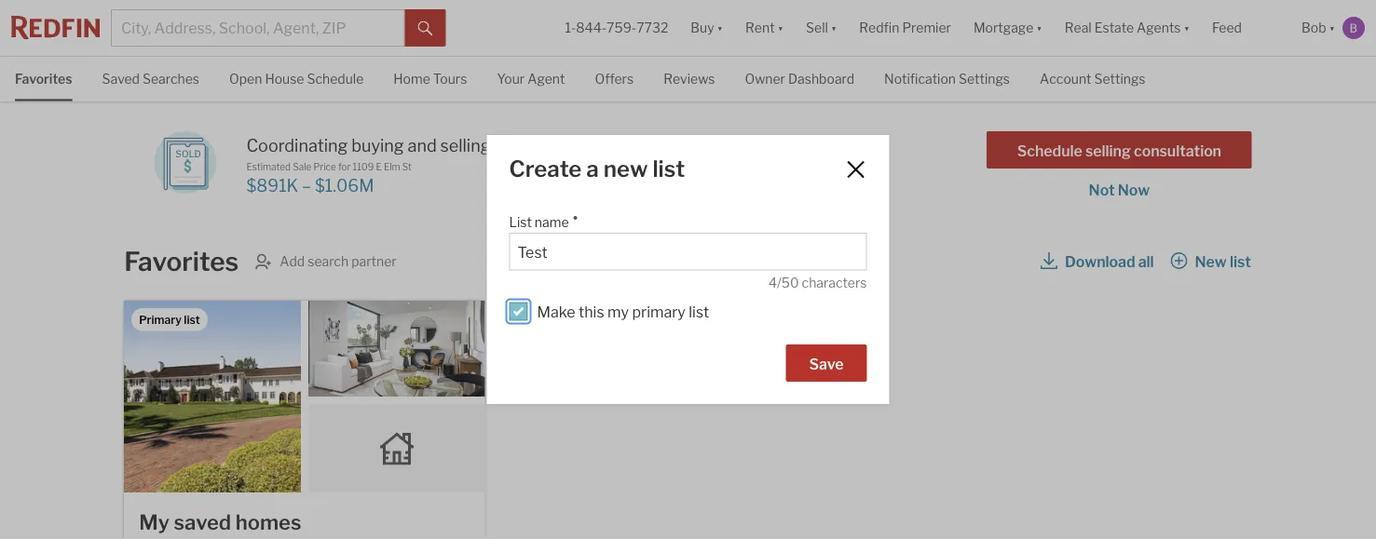 Task type: describe. For each thing, give the bounding box(es) containing it.
help.
[[654, 135, 692, 155]]

photo of 2 oak knoll ter, pasadena, ca 91106 image
[[124, 301, 301, 493]]

house
[[265, 71, 304, 87]]

coordinating buying and selling? a redfin agent can help. estimated sale price for 1109 e elm st $891k – $1.06m
[[246, 135, 692, 195]]

new
[[604, 155, 648, 182]]

redfin inside button
[[859, 20, 900, 36]]

feed
[[1212, 20, 1242, 36]]

1-844-759-7732 link
[[565, 20, 668, 36]]

a
[[503, 135, 515, 155]]

photo of 3688 overland ave image
[[308, 301, 485, 397]]

list
[[509, 214, 532, 230]]

$1.06m
[[315, 175, 374, 195]]

schedule selling consultation button
[[987, 131, 1252, 169]]

my saved homes button
[[124, 301, 485, 540]]

owner dashboard
[[745, 71, 855, 87]]

settings for account settings
[[1094, 71, 1146, 87]]

List name text field
[[518, 243, 859, 261]]

consultation
[[1134, 142, 1222, 160]]

new list button
[[1170, 245, 1252, 279]]

–
[[302, 175, 311, 195]]

buying
[[352, 135, 404, 155]]

1 horizontal spatial favorites
[[124, 246, 239, 278]]

premier
[[902, 20, 951, 36]]

my
[[139, 510, 169, 535]]

partner
[[351, 253, 397, 269]]

0 vertical spatial favorites
[[15, 71, 72, 87]]

primary
[[632, 303, 686, 322]]

schedule inside button
[[1017, 142, 1083, 160]]

tours
[[433, 71, 467, 87]]

create a new list dialog
[[487, 135, 889, 405]]

list inside 'button'
[[1230, 253, 1251, 271]]

list name. required field. element
[[509, 205, 858, 233]]

save
[[809, 355, 844, 373]]

1 horizontal spatial list
[[689, 303, 709, 322]]

home
[[394, 71, 430, 87]]

reviews
[[664, 71, 715, 87]]

create a new list element
[[509, 155, 821, 182]]

open house schedule link
[[229, 57, 364, 99]]

save button
[[786, 345, 867, 382]]

0 horizontal spatial schedule
[[307, 71, 364, 87]]

for
[[338, 161, 351, 172]]

create a new list
[[509, 155, 685, 182]]

favorites link
[[15, 57, 72, 99]]

not now button
[[1088, 181, 1151, 199]]

redfin inside the coordinating buying and selling? a redfin agent can help. estimated sale price for 1109 e elm st $891k – $1.06m
[[519, 135, 570, 155]]

make this my primary list
[[537, 303, 709, 322]]

0 horizontal spatial list
[[653, 155, 685, 182]]

not
[[1089, 181, 1115, 199]]

price
[[314, 161, 336, 172]]

reviews link
[[664, 57, 715, 99]]

make
[[537, 303, 576, 322]]

open
[[229, 71, 262, 87]]

account settings
[[1040, 71, 1146, 87]]

your
[[497, 71, 525, 87]]

add search partner button
[[254, 253, 397, 271]]

and
[[408, 135, 437, 155]]

e
[[376, 161, 382, 172]]

saved
[[174, 510, 231, 535]]

schedule selling consultation
[[1017, 142, 1222, 160]]

user photo image
[[1343, 17, 1365, 39]]

1109
[[353, 161, 374, 172]]

redfin premier button
[[848, 0, 962, 56]]

$891k
[[246, 175, 298, 195]]

saved searches link
[[102, 57, 199, 99]]

saved
[[102, 71, 140, 87]]

feed button
[[1201, 0, 1291, 56]]



Task type: locate. For each thing, give the bounding box(es) containing it.
owner dashboard link
[[745, 57, 855, 99]]

submit search image
[[418, 21, 433, 36]]

settings right notification
[[959, 71, 1010, 87]]

selling?
[[440, 135, 499, 155]]

not now
[[1089, 181, 1150, 199]]

schedule right the 'house'
[[307, 71, 364, 87]]

search
[[308, 253, 349, 269]]

new
[[1195, 253, 1227, 271]]

a
[[586, 155, 599, 182]]

0 vertical spatial schedule
[[307, 71, 364, 87]]

notification settings
[[884, 71, 1010, 87]]

sale
[[293, 161, 312, 172]]

account settings link
[[1040, 57, 1146, 99]]

0 vertical spatial redfin
[[859, 20, 900, 36]]

1-844-759-7732
[[565, 20, 668, 36]]

list right new
[[1230, 253, 1251, 271]]

1 horizontal spatial settings
[[1094, 71, 1146, 87]]

agent
[[574, 135, 619, 155]]

elm
[[384, 161, 400, 172]]

download all
[[1065, 253, 1154, 271]]

create
[[509, 155, 582, 182]]

download
[[1065, 253, 1135, 271]]

4 / 50 characters
[[769, 275, 867, 291]]

name
[[535, 214, 569, 230]]

0 vertical spatial list
[[653, 155, 685, 182]]

list right primary
[[689, 303, 709, 322]]

your agent link
[[497, 57, 565, 99]]

characters
[[802, 275, 867, 291]]

1 vertical spatial redfin
[[519, 135, 570, 155]]

selling
[[1086, 142, 1131, 160]]

this
[[579, 303, 604, 322]]

saved searches
[[102, 71, 199, 87]]

schedule
[[307, 71, 364, 87], [1017, 142, 1083, 160]]

dashboard
[[788, 71, 855, 87]]

844-
[[576, 20, 607, 36]]

1 vertical spatial favorites
[[124, 246, 239, 278]]

offers
[[595, 71, 634, 87]]

my
[[608, 303, 629, 322]]

all
[[1138, 253, 1154, 271]]

2 horizontal spatial list
[[1230, 253, 1251, 271]]

redfin left premier
[[859, 20, 900, 36]]

new list
[[1195, 253, 1251, 271]]

1 vertical spatial schedule
[[1017, 142, 1083, 160]]

account
[[1040, 71, 1092, 87]]

settings for notification settings
[[959, 71, 1010, 87]]

coordinating
[[246, 135, 348, 155]]

1 vertical spatial list
[[1230, 253, 1251, 271]]

owner
[[745, 71, 785, 87]]

1-
[[565, 20, 576, 36]]

searches
[[143, 71, 199, 87]]

homes
[[236, 510, 301, 535]]

list name
[[509, 214, 569, 230]]

home tours link
[[394, 57, 467, 99]]

schedule left selling
[[1017, 142, 1083, 160]]

2 settings from the left
[[1094, 71, 1146, 87]]

settings right the account
[[1094, 71, 1146, 87]]

7732
[[637, 20, 668, 36]]

1 horizontal spatial schedule
[[1017, 142, 1083, 160]]

download all button
[[1040, 245, 1155, 279]]

now
[[1118, 181, 1150, 199]]

50
[[782, 275, 799, 291]]

add search partner
[[280, 253, 397, 269]]

image of a yard sign image
[[154, 131, 217, 194]]

4
[[769, 275, 777, 291]]

0 horizontal spatial favorites
[[15, 71, 72, 87]]

estimated
[[246, 161, 291, 172]]

/
[[777, 275, 782, 291]]

759-
[[607, 20, 637, 36]]

2 vertical spatial list
[[689, 303, 709, 322]]

add
[[280, 253, 305, 269]]

favorites
[[15, 71, 72, 87], [124, 246, 239, 278]]

1 horizontal spatial redfin
[[859, 20, 900, 36]]

list right can
[[653, 155, 685, 182]]

redfin premier
[[859, 20, 951, 36]]

0 horizontal spatial redfin
[[519, 135, 570, 155]]

home tours
[[394, 71, 467, 87]]

my saved homes
[[139, 510, 301, 535]]

can
[[623, 135, 651, 155]]

st
[[402, 161, 412, 172]]

offers link
[[595, 57, 634, 99]]

settings
[[959, 71, 1010, 87], [1094, 71, 1146, 87]]

notification settings link
[[884, 57, 1010, 99]]

1 settings from the left
[[959, 71, 1010, 87]]

notification
[[884, 71, 956, 87]]

your agent
[[497, 71, 565, 87]]

redfin right "a"
[[519, 135, 570, 155]]

agent
[[528, 71, 565, 87]]

open house schedule
[[229, 71, 364, 87]]

0 horizontal spatial settings
[[959, 71, 1010, 87]]



Task type: vqa. For each thing, say whether or not it's contained in the screenshot.
$1,749,000 $14,549 on the right
no



